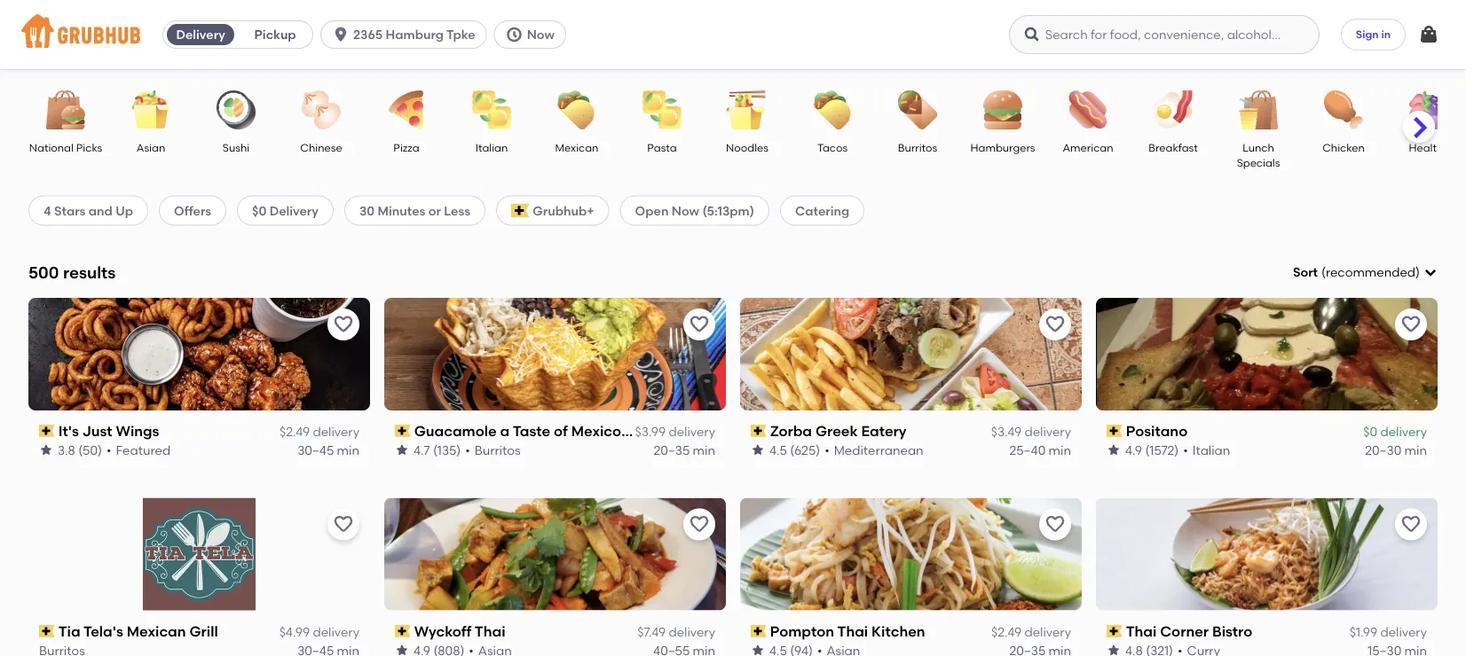 Task type: locate. For each thing, give the bounding box(es) containing it.
chinese image
[[290, 91, 352, 130]]

star icon image for wyckoff thai
[[395, 644, 409, 657]]

4.7
[[414, 443, 430, 458]]

0 vertical spatial in
[[1382, 28, 1391, 41]]

0 horizontal spatial $0
[[252, 203, 267, 218]]

zorba greek eatery logo image
[[740, 298, 1082, 411]]

$4.99
[[279, 625, 310, 641]]

$2.49 for kitchen
[[992, 625, 1022, 641]]

1 vertical spatial delivery
[[270, 203, 319, 218]]

pickup button
[[238, 20, 313, 49]]

specials
[[1237, 157, 1281, 169]]

mexican image
[[546, 91, 608, 130]]

$7.49 delivery
[[638, 625, 716, 641]]

0 horizontal spatial thai
[[475, 623, 506, 641]]

1 subscription pass image from the left
[[395, 626, 411, 638]]

italian right (1572)
[[1193, 443, 1231, 458]]

save this restaurant image for thai corner bistro
[[1401, 515, 1422, 536]]

thai left corner
[[1126, 623, 1157, 641]]

2 horizontal spatial thai
[[1126, 623, 1157, 641]]

main navigation navigation
[[0, 0, 1467, 69]]

0 horizontal spatial mexican
[[127, 623, 186, 641]]

•
[[106, 443, 111, 458], [465, 443, 470, 458], [825, 443, 830, 458], [1184, 443, 1188, 458]]

open now (5:13pm)
[[635, 203, 755, 218]]

4.5
[[770, 443, 787, 458]]

$4.99 delivery
[[279, 625, 360, 641]]

now inside button
[[527, 27, 555, 42]]

$2.49
[[280, 425, 310, 440], [992, 625, 1022, 641]]

minutes
[[378, 203, 426, 218]]

30–45
[[298, 443, 334, 458]]

sign in button
[[1341, 19, 1406, 51]]

now
[[527, 27, 555, 42], [672, 203, 700, 218]]

0 vertical spatial $0
[[252, 203, 267, 218]]

(
[[1322, 265, 1326, 280]]

mexican down mexican 'image'
[[555, 141, 599, 154]]

grill
[[189, 623, 218, 641]]

3 thai from the left
[[1126, 623, 1157, 641]]

save this restaurant image for positano
[[1401, 314, 1422, 335]]

tela's
[[84, 623, 123, 641]]

$0 up '20–30'
[[1364, 425, 1378, 440]]

burritos down a on the left bottom of page
[[475, 443, 521, 458]]

save this restaurant image
[[333, 314, 354, 335], [1045, 314, 1066, 335], [1045, 515, 1066, 536], [1401, 515, 1422, 536]]

$1.99
[[1350, 625, 1378, 641]]

in left wayne
[[625, 423, 638, 440]]

thai
[[475, 623, 506, 641], [838, 623, 868, 641], [1126, 623, 1157, 641]]

2 min from the left
[[693, 443, 716, 458]]

1 horizontal spatial mexican
[[555, 141, 599, 154]]

1 horizontal spatial $2.49 delivery
[[992, 625, 1072, 641]]

american image
[[1057, 91, 1119, 130]]

)
[[1416, 265, 1420, 280]]

subscription pass image left wyckoff on the left bottom of the page
[[395, 626, 411, 638]]

subscription pass image for tia tela's mexican grill
[[39, 626, 55, 638]]

0 horizontal spatial burritos
[[475, 443, 521, 458]]

1 vertical spatial burritos
[[475, 443, 521, 458]]

• right (135)
[[465, 443, 470, 458]]

4.9 (1572)
[[1126, 443, 1179, 458]]

0 vertical spatial burritos
[[898, 141, 938, 154]]

sign
[[1356, 28, 1379, 41]]

subscription pass image left the zorba
[[751, 425, 767, 438]]

sign in
[[1356, 28, 1391, 41]]

healthy
[[1409, 141, 1449, 154]]

svg image inside 2365 hamburg tpke 'button'
[[332, 26, 350, 44]]

0 vertical spatial $2.49 delivery
[[280, 425, 360, 440]]

1 horizontal spatial thai
[[838, 623, 868, 641]]

save this restaurant button for guacamole a taste of mexico in wayne
[[684, 309, 716, 341]]

zorba greek eatery
[[770, 423, 907, 440]]

save this restaurant button for pompton thai kitchen
[[1040, 509, 1072, 541]]

3 min from the left
[[1049, 443, 1072, 458]]

• right (50) at the left
[[106, 443, 111, 458]]

1 min from the left
[[337, 443, 360, 458]]

noodles
[[726, 141, 769, 154]]

save this restaurant image for zorba greek eatery
[[1045, 314, 1066, 335]]

lunch specials image
[[1228, 91, 1290, 130]]

delivery for wyckoff thai
[[669, 625, 716, 641]]

star icon image
[[39, 443, 53, 458], [395, 443, 409, 458], [751, 443, 765, 458], [1107, 443, 1121, 458], [395, 644, 409, 657], [751, 644, 765, 657], [1107, 644, 1121, 657]]

now right open
[[672, 203, 700, 218]]

svg image up hamburgers image at the right top
[[1023, 26, 1041, 44]]

svg image right sign in button
[[1419, 24, 1440, 45]]

in
[[1382, 28, 1391, 41], [625, 423, 638, 440]]

subscription pass image for wyckoff thai
[[395, 626, 411, 638]]

subscription pass image left it's
[[39, 425, 55, 438]]

1 horizontal spatial now
[[672, 203, 700, 218]]

1 horizontal spatial $0
[[1364, 425, 1378, 440]]

less
[[444, 203, 471, 218]]

subscription pass image for positano
[[1107, 425, 1123, 438]]

subscription pass image left corner
[[1107, 626, 1123, 638]]

• for just
[[106, 443, 111, 458]]

lunch
[[1243, 141, 1275, 154]]

bistro
[[1213, 623, 1253, 641]]

$2.49 delivery
[[280, 425, 360, 440], [992, 625, 1072, 641]]

min right "25–40"
[[1049, 443, 1072, 458]]

save this restaurant button for positano
[[1396, 309, 1428, 341]]

min for eatery
[[1049, 443, 1072, 458]]

svg image left '2365'
[[332, 26, 350, 44]]

min right 30–45
[[337, 443, 360, 458]]

delivery
[[313, 425, 360, 440], [669, 425, 716, 440], [1025, 425, 1072, 440], [1381, 425, 1428, 440], [313, 625, 360, 641], [669, 625, 716, 641], [1025, 625, 1072, 641], [1381, 625, 1428, 641]]

delivery button
[[163, 20, 238, 49]]

save this restaurant button for wyckoff thai
[[684, 509, 716, 541]]

(1572)
[[1146, 443, 1179, 458]]

0 vertical spatial delivery
[[176, 27, 225, 42]]

pizza image
[[376, 91, 438, 130]]

italian down italian image
[[476, 141, 508, 154]]

0 vertical spatial $2.49
[[280, 425, 310, 440]]

save this restaurant button for it's just wings
[[328, 309, 360, 341]]

• down 'greek'
[[825, 443, 830, 458]]

25–40
[[1010, 443, 1046, 458]]

offers
[[174, 203, 211, 218]]

$0 for $0 delivery
[[1364, 425, 1378, 440]]

pompton thai kitchen logo image
[[740, 499, 1082, 611]]

and
[[89, 203, 113, 218]]

svg image
[[1419, 24, 1440, 45], [332, 26, 350, 44], [506, 26, 523, 44], [1023, 26, 1041, 44]]

delivery for tia tela's mexican grill
[[313, 625, 360, 641]]

pizza
[[394, 141, 420, 154]]

wings
[[116, 423, 159, 440]]

min down $0 delivery
[[1405, 443, 1428, 458]]

• featured
[[106, 443, 171, 458]]

0 horizontal spatial delivery
[[176, 27, 225, 42]]

grubhub plus flag logo image
[[512, 204, 529, 218]]

save this restaurant image
[[689, 314, 710, 335], [1401, 314, 1422, 335], [333, 515, 354, 536], [689, 515, 710, 536]]

2365
[[353, 27, 383, 42]]

2 • from the left
[[465, 443, 470, 458]]

1 vertical spatial $0
[[1364, 425, 1378, 440]]

positano
[[1126, 423, 1188, 440]]

pompton
[[770, 623, 835, 641]]

1 • from the left
[[106, 443, 111, 458]]

25–40 min
[[1010, 443, 1072, 458]]

subscription pass image
[[395, 626, 411, 638], [1107, 626, 1123, 638]]

3 • from the left
[[825, 443, 830, 458]]

delivery for guacamole a taste of mexico in wayne
[[669, 425, 716, 440]]

tia tela's mexican grill logo image
[[143, 499, 256, 611]]

in right "sign"
[[1382, 28, 1391, 41]]

subscription pass image left the guacamole
[[395, 425, 411, 438]]

burritos down 'burritos' image
[[898, 141, 938, 154]]

delivery
[[176, 27, 225, 42], [270, 203, 319, 218]]

save this restaurant button
[[328, 309, 360, 341], [684, 309, 716, 341], [1040, 309, 1072, 341], [1396, 309, 1428, 341], [328, 509, 360, 541], [684, 509, 716, 541], [1040, 509, 1072, 541], [1396, 509, 1428, 541]]

0 vertical spatial now
[[527, 27, 555, 42]]

mexican left grill
[[127, 623, 186, 641]]

subscription pass image left tia
[[39, 626, 55, 638]]

0 horizontal spatial now
[[527, 27, 555, 42]]

stars
[[54, 203, 86, 218]]

mexico
[[571, 423, 622, 440]]

save this restaurant button for zorba greek eatery
[[1040, 309, 1072, 341]]

thai corner bistro
[[1126, 623, 1253, 641]]

2 subscription pass image from the left
[[1107, 626, 1123, 638]]

$0 delivery
[[1364, 425, 1428, 440]]

20–35 min
[[654, 443, 716, 458]]

30–45 min
[[298, 443, 360, 458]]

subscription pass image
[[39, 425, 55, 438], [395, 425, 411, 438], [751, 425, 767, 438], [1107, 425, 1123, 438], [39, 626, 55, 638], [751, 626, 767, 638]]

delivery for thai corner bistro
[[1381, 625, 1428, 641]]

• for a
[[465, 443, 470, 458]]

chicken image
[[1313, 91, 1375, 130]]

star icon image for it's just wings
[[39, 443, 53, 458]]

svg image right tpke
[[506, 26, 523, 44]]

subscription pass image left positano
[[1107, 425, 1123, 438]]

greek
[[816, 423, 858, 440]]

delivery left pickup
[[176, 27, 225, 42]]

0 horizontal spatial italian
[[476, 141, 508, 154]]

0 horizontal spatial $2.49 delivery
[[280, 425, 360, 440]]

kitchen
[[872, 623, 926, 641]]

$0
[[252, 203, 267, 218], [1364, 425, 1378, 440]]

1 horizontal spatial subscription pass image
[[1107, 626, 1123, 638]]

italian
[[476, 141, 508, 154], [1193, 443, 1231, 458]]

recommended
[[1326, 265, 1416, 280]]

2 thai from the left
[[838, 623, 868, 641]]

noodles image
[[716, 91, 779, 130]]

(625)
[[790, 443, 820, 458]]

1 thai from the left
[[475, 623, 506, 641]]

mexican
[[555, 141, 599, 154], [127, 623, 186, 641]]

thai left kitchen
[[838, 623, 868, 641]]

burritos image
[[887, 91, 949, 130]]

tacos image
[[802, 91, 864, 130]]

delivery for zorba greek eatery
[[1025, 425, 1072, 440]]

1 horizontal spatial $2.49
[[992, 625, 1022, 641]]

taste
[[513, 423, 551, 440]]

thai right wyckoff on the left bottom of the page
[[475, 623, 506, 641]]

0 horizontal spatial $2.49
[[280, 425, 310, 440]]

1 horizontal spatial delivery
[[270, 203, 319, 218]]

delivery for it's just wings
[[313, 425, 360, 440]]

$0 right the offers
[[252, 203, 267, 218]]

0 horizontal spatial in
[[625, 423, 638, 440]]

1 horizontal spatial in
[[1382, 28, 1391, 41]]

delivery down chinese
[[270, 203, 319, 218]]

• right (1572)
[[1184, 443, 1188, 458]]

1 vertical spatial $2.49 delivery
[[992, 625, 1072, 641]]

delivery for positano
[[1381, 425, 1428, 440]]

svg image inside now button
[[506, 26, 523, 44]]

None field
[[1293, 264, 1438, 282]]

chinese
[[300, 141, 342, 154]]

1 vertical spatial italian
[[1193, 443, 1231, 458]]

min right 20–35
[[693, 443, 716, 458]]

now right tpke
[[527, 27, 555, 42]]

or
[[429, 203, 441, 218]]

1 vertical spatial $2.49
[[992, 625, 1022, 641]]

0 horizontal spatial subscription pass image
[[395, 626, 411, 638]]

1 horizontal spatial italian
[[1193, 443, 1231, 458]]

4.7 (135)
[[414, 443, 461, 458]]

star icon image for guacamole a taste of mexico in wayne
[[395, 443, 409, 458]]

pasta
[[648, 141, 677, 154]]

subscription pass image left the 'pompton'
[[751, 626, 767, 638]]

• for greek
[[825, 443, 830, 458]]



Task type: describe. For each thing, give the bounding box(es) containing it.
up
[[116, 203, 133, 218]]

none field containing sort
[[1293, 264, 1438, 282]]

asian
[[137, 141, 165, 154]]

(50)
[[78, 443, 102, 458]]

$3.49
[[991, 425, 1022, 440]]

4.5 (625)
[[770, 443, 820, 458]]

tpke
[[446, 27, 476, 42]]

$2.49 delivery for it's just wings
[[280, 425, 360, 440]]

20–35
[[654, 443, 690, 458]]

a
[[500, 423, 510, 440]]

save this restaurant image for tia tela's mexican grill
[[333, 515, 354, 536]]

3.8 (50)
[[58, 443, 102, 458]]

positano logo image
[[1096, 298, 1438, 411]]

save this restaurant image for wyckoff thai
[[689, 515, 710, 536]]

save this restaurant button for thai corner bistro
[[1396, 509, 1428, 541]]

delivery for pompton thai kitchen
[[1025, 625, 1072, 641]]

4
[[44, 203, 51, 218]]

20–30 min
[[1366, 443, 1428, 458]]

sort
[[1293, 265, 1318, 280]]

italian image
[[461, 91, 523, 130]]

$0 for $0 delivery
[[252, 203, 267, 218]]

catering
[[795, 203, 850, 218]]

chicken
[[1323, 141, 1365, 154]]

pasta image
[[631, 91, 693, 130]]

$7.49
[[638, 625, 666, 641]]

eatery
[[861, 423, 907, 440]]

subscription pass image for zorba greek eatery
[[751, 425, 767, 438]]

2365 hamburg tpke button
[[321, 20, 494, 49]]

30 minutes or less
[[360, 203, 471, 218]]

open
[[635, 203, 669, 218]]

min for taste
[[693, 443, 716, 458]]

it's just wings
[[58, 423, 159, 440]]

1 vertical spatial in
[[625, 423, 638, 440]]

save this restaurant image for guacamole a taste of mexico in wayne
[[689, 314, 710, 335]]

4.9
[[1126, 443, 1143, 458]]

$2.49 for wings
[[280, 425, 310, 440]]

asian image
[[120, 91, 182, 130]]

wyckoff thai
[[414, 623, 506, 641]]

picks
[[76, 141, 102, 154]]

0 vertical spatial italian
[[476, 141, 508, 154]]

just
[[82, 423, 112, 440]]

save this restaurant button for tia tela's mexican grill
[[328, 509, 360, 541]]

(5:13pm)
[[703, 203, 755, 218]]

min for wings
[[337, 443, 360, 458]]

(135)
[[433, 443, 461, 458]]

national picks image
[[35, 91, 97, 130]]

breakfast
[[1149, 141, 1198, 154]]

star icon image for pompton thai kitchen
[[751, 644, 765, 657]]

thai for pompton
[[838, 623, 868, 641]]

national
[[29, 141, 74, 154]]

mediterranean
[[834, 443, 924, 458]]

guacamole
[[414, 423, 497, 440]]

sushi image
[[205, 91, 267, 130]]

0 vertical spatial mexican
[[555, 141, 599, 154]]

now button
[[494, 20, 573, 49]]

star icon image for positano
[[1107, 443, 1121, 458]]

3.8
[[58, 443, 75, 458]]

wyckoff thai logo image
[[384, 499, 726, 611]]

star icon image for zorba greek eatery
[[751, 443, 765, 458]]

30
[[360, 203, 375, 218]]

hamburg
[[386, 27, 444, 42]]

subscription pass image for guacamole a taste of mexico in wayne
[[395, 425, 411, 438]]

4 min from the left
[[1405, 443, 1428, 458]]

hamburgers image
[[972, 91, 1034, 130]]

sushi
[[223, 141, 250, 154]]

featured
[[116, 443, 171, 458]]

thai corner bistro logo image
[[1096, 499, 1438, 611]]

2365 hamburg tpke
[[353, 27, 476, 42]]

of
[[554, 423, 568, 440]]

$3.99 delivery
[[635, 425, 716, 440]]

american
[[1063, 141, 1114, 154]]

national picks
[[29, 141, 102, 154]]

pompton thai kitchen
[[770, 623, 926, 641]]

subscription pass image for it's just wings
[[39, 425, 55, 438]]

$1.99 delivery
[[1350, 625, 1428, 641]]

1 vertical spatial now
[[672, 203, 700, 218]]

zorba
[[770, 423, 812, 440]]

• italian
[[1184, 443, 1231, 458]]

save this restaurant image for it's just wings
[[333, 314, 354, 335]]

• mediterranean
[[825, 443, 924, 458]]

$0 delivery
[[252, 203, 319, 218]]

guacamole a taste of mexico in wayne
[[414, 423, 689, 440]]

breakfast image
[[1143, 91, 1205, 130]]

$3.99
[[635, 425, 666, 440]]

1 horizontal spatial burritos
[[898, 141, 938, 154]]

save this restaurant image for pompton thai kitchen
[[1045, 515, 1066, 536]]

Search for food, convenience, alcohol... search field
[[1009, 15, 1320, 54]]

corner
[[1161, 623, 1209, 641]]

500 results
[[28, 263, 116, 282]]

$2.49 delivery for pompton thai kitchen
[[992, 625, 1072, 641]]

4 • from the left
[[1184, 443, 1188, 458]]

in inside button
[[1382, 28, 1391, 41]]

star icon image for thai corner bistro
[[1107, 644, 1121, 657]]

1 vertical spatial mexican
[[127, 623, 186, 641]]

wyckoff
[[414, 623, 472, 641]]

subscription pass image for thai corner bistro
[[1107, 626, 1123, 638]]

$3.49 delivery
[[991, 425, 1072, 440]]

500
[[28, 263, 59, 282]]

it's just wings logo image
[[28, 298, 370, 411]]

thai for wyckoff
[[475, 623, 506, 641]]

sort ( recommended )
[[1293, 265, 1420, 280]]

• burritos
[[465, 443, 521, 458]]

subscription pass image for pompton thai kitchen
[[751, 626, 767, 638]]

guacamole a taste of mexico in wayne logo image
[[384, 298, 726, 411]]

tia
[[58, 623, 80, 641]]

grubhub+
[[533, 203, 594, 218]]

delivery inside button
[[176, 27, 225, 42]]

wayne
[[641, 423, 689, 440]]

lunch specials
[[1237, 141, 1281, 169]]

healthy image
[[1398, 91, 1460, 130]]

it's
[[58, 423, 79, 440]]

results
[[63, 263, 116, 282]]

svg image
[[1424, 266, 1438, 280]]



Task type: vqa. For each thing, say whether or not it's contained in the screenshot.
right 7-
no



